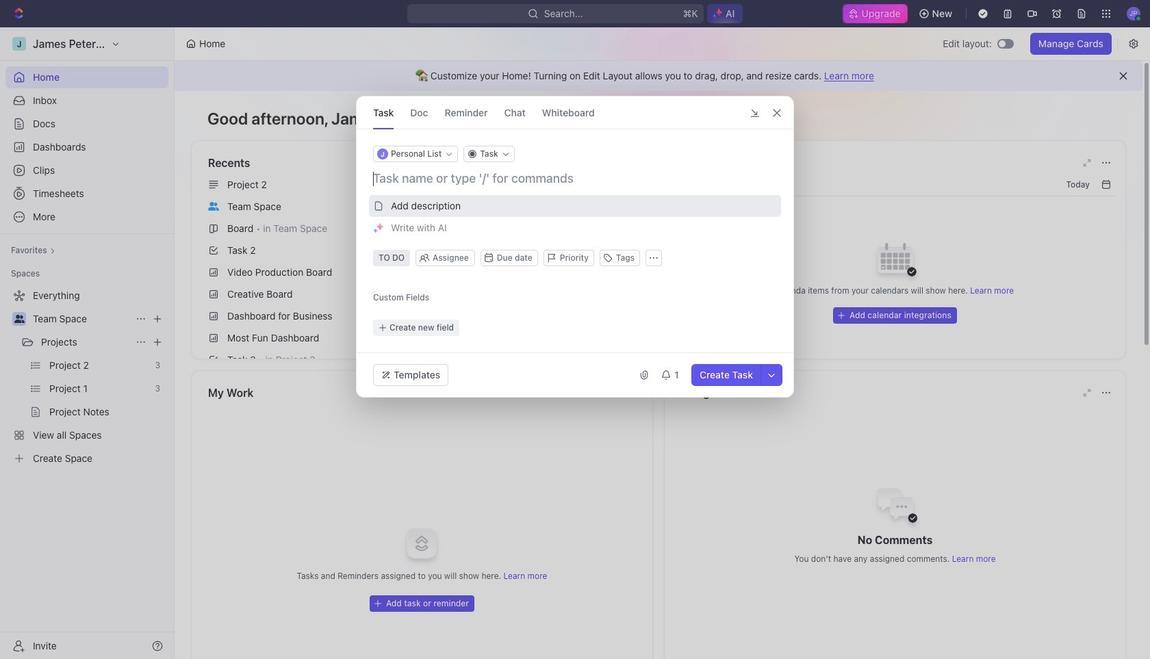 Task type: locate. For each thing, give the bounding box(es) containing it.
1 vertical spatial user group image
[[14, 315, 24, 323]]

Task name or type '/' for commands text field
[[373, 171, 780, 187]]

dialog
[[356, 96, 795, 398]]

tree inside sidebar navigation
[[5, 285, 169, 470]]

user group image
[[208, 202, 219, 211], [14, 315, 24, 323]]

1 horizontal spatial user group image
[[208, 202, 219, 211]]

tree
[[5, 285, 169, 470]]

0 vertical spatial user group image
[[208, 202, 219, 211]]

alert
[[175, 61, 1143, 91]]

0 horizontal spatial user group image
[[14, 315, 24, 323]]



Task type: vqa. For each thing, say whether or not it's contained in the screenshot.
the rightmost COMMENT 'icon'
no



Task type: describe. For each thing, give the bounding box(es) containing it.
sidebar navigation
[[0, 27, 175, 660]]

user group image inside sidebar navigation
[[14, 315, 24, 323]]



